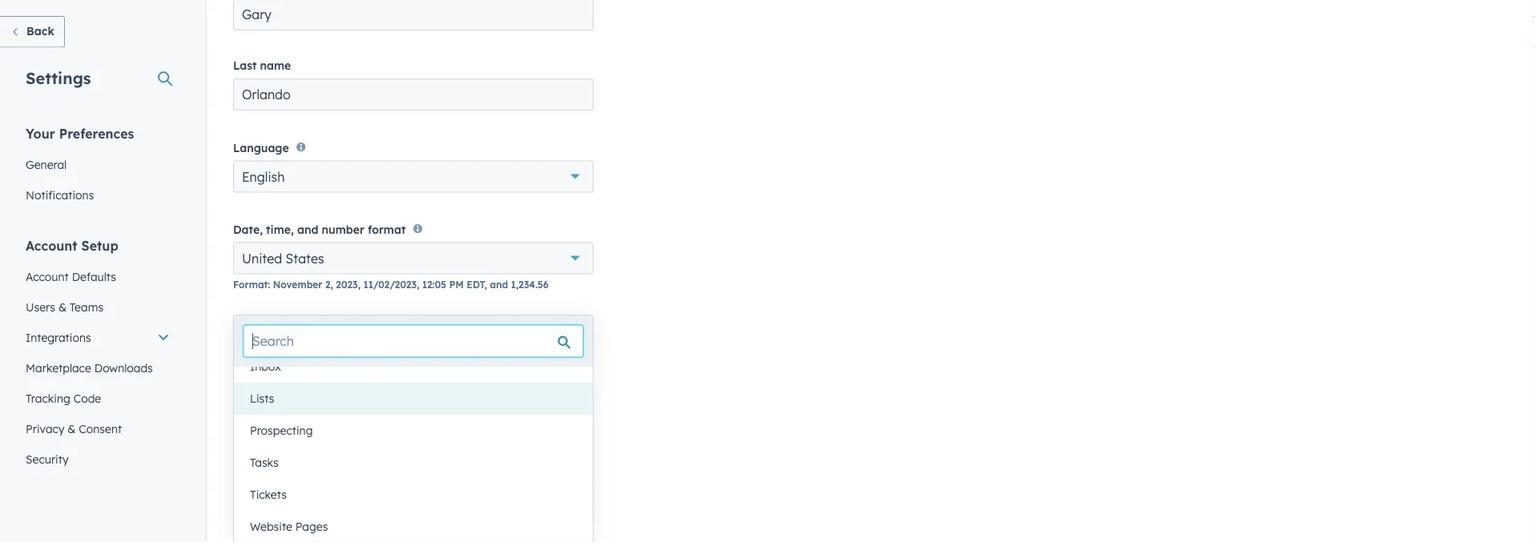 Task type: locate. For each thing, give the bounding box(es) containing it.
0 vertical spatial account
[[26, 238, 77, 254]]

1 horizontal spatial defaults
[[233, 465, 300, 485]]

back
[[26, 24, 54, 38]]

& inside "link"
[[58, 300, 66, 314]]

0 vertical spatial defaults
[[72, 270, 116, 284]]

defaults inside account defaults link
[[72, 270, 116, 284]]

prospecting
[[250, 424, 313, 438]]

1 horizontal spatial to
[[385, 340, 395, 352]]

0 horizontal spatial for
[[303, 369, 316, 381]]

(read more) link
[[405, 369, 462, 381]]

list box
[[234, 351, 593, 543]]

and right time,
[[297, 223, 318, 237]]

, right 2,
[[358, 279, 361, 291]]

& right users
[[58, 300, 66, 314]]

1 horizontal spatial and
[[345, 354, 364, 366]]

to up owner
[[385, 340, 395, 352]]

this
[[233, 488, 254, 502]]

this
[[294, 340, 311, 352], [337, 488, 356, 502]]

contact
[[398, 340, 434, 352]]

defaults up 'users & teams' "link"
[[72, 270, 116, 284]]

1 vertical spatial to
[[554, 354, 564, 366]]

this left 'hubspot'
[[337, 488, 356, 502]]

downloads
[[94, 361, 153, 375]]

phone
[[233, 322, 268, 336]]

2 vertical spatial and
[[345, 354, 364, 366]]

this up the workflow
[[294, 340, 311, 352]]

hubspot
[[359, 488, 406, 502]]

please
[[495, 354, 525, 366]]

2 account from the top
[[26, 270, 69, 284]]

0 horizontal spatial defaults
[[72, 270, 116, 284]]

, left 12:05
[[417, 279, 420, 291]]

marketplace downloads link
[[16, 353, 180, 383]]

to right applies
[[323, 488, 334, 502]]

last
[[233, 59, 257, 73]]

we may use this phone number to contact you about security events, sending workflow sms, and for owner property values. please refer to our privacy policy for more information
[[233, 340, 582, 381]]

account.
[[409, 488, 455, 502]]

account defaults link
[[16, 262, 180, 292]]

2 horizontal spatial ,
[[485, 279, 487, 291]]

None telephone field
[[286, 385, 448, 417]]

2 , from the left
[[417, 279, 420, 291]]

account up users
[[26, 270, 69, 284]]

0 horizontal spatial &
[[58, 300, 66, 314]]

pm
[[449, 279, 464, 291]]

use
[[275, 340, 291, 352]]

1 vertical spatial defaults
[[233, 465, 300, 485]]

1 vertical spatial account
[[26, 270, 69, 284]]

0 vertical spatial &
[[58, 300, 66, 314]]

(read
[[405, 369, 431, 381]]

1 vertical spatial &
[[68, 422, 76, 436]]

1 account from the top
[[26, 238, 77, 254]]

name
[[260, 59, 291, 73]]

date,
[[233, 223, 263, 237]]

account up account defaults
[[26, 238, 77, 254]]

states
[[286, 251, 324, 267]]

1 horizontal spatial ,
[[417, 279, 420, 291]]

account defaults
[[26, 270, 116, 284]]

privacy
[[233, 369, 269, 381]]

property
[[415, 354, 456, 366]]

1 vertical spatial and
[[490, 279, 508, 291]]

0 horizontal spatial ,
[[358, 279, 361, 291]]

this inside defaults this only applies to this hubspot account.
[[337, 488, 356, 502]]

🇺🇸
[[242, 390, 258, 410]]

for down the workflow
[[303, 369, 316, 381]]

2 vertical spatial number
[[346, 340, 383, 352]]

phone number
[[233, 322, 314, 336]]

& for privacy
[[68, 422, 76, 436]]

& right privacy
[[68, 422, 76, 436]]

inbox button
[[234, 351, 593, 383]]

teams
[[70, 300, 103, 314]]

1 vertical spatial number
[[271, 322, 314, 336]]

0 vertical spatial number
[[322, 223, 365, 237]]

only
[[257, 488, 279, 502]]

november
[[273, 279, 322, 291]]

, right pm
[[485, 279, 487, 291]]

1 horizontal spatial this
[[337, 488, 356, 502]]

number up use
[[271, 322, 314, 336]]

events,
[[528, 340, 562, 352]]

Last name text field
[[233, 79, 594, 111]]

0 vertical spatial and
[[297, 223, 318, 237]]

tracking code link
[[16, 383, 180, 414]]

prospecting button
[[234, 415, 593, 447]]

to
[[385, 340, 395, 352], [554, 354, 564, 366], [323, 488, 334, 502]]

website pages button
[[234, 511, 593, 543]]

default
[[233, 527, 274, 541]]

account for account setup
[[26, 238, 77, 254]]

1 , from the left
[[358, 279, 361, 291]]

owner
[[383, 354, 412, 366]]

2,
[[325, 279, 333, 291]]

tracking code
[[26, 391, 101, 406]]

(read more) .
[[405, 369, 465, 381]]

you
[[437, 340, 454, 352]]

2 vertical spatial to
[[323, 488, 334, 502]]

0 horizontal spatial to
[[323, 488, 334, 502]]

united
[[242, 251, 282, 267]]

security
[[488, 340, 526, 352]]

2023
[[336, 279, 358, 291]]

code
[[73, 391, 101, 406]]

time,
[[266, 223, 294, 237]]

&
[[58, 300, 66, 314], [68, 422, 76, 436]]

users & teams
[[26, 300, 103, 314]]

home
[[277, 527, 310, 541]]

security
[[26, 452, 69, 466]]

number left "format"
[[322, 223, 365, 237]]

and right sms,
[[345, 354, 364, 366]]

refer
[[528, 354, 551, 366]]

phone
[[314, 340, 343, 352]]

this inside the we may use this phone number to contact you about security events, sending workflow sms, and for owner property values. please refer to our privacy policy for more information
[[294, 340, 311, 352]]

notifications link
[[16, 180, 180, 210]]

for
[[366, 354, 380, 366], [303, 369, 316, 381]]

to left our
[[554, 354, 564, 366]]

1 horizontal spatial &
[[68, 422, 76, 436]]

your preferences element
[[16, 125, 180, 210]]

pages
[[296, 520, 328, 534]]

number up information on the bottom left
[[346, 340, 383, 352]]

privacy & consent
[[26, 422, 122, 436]]

privacy & consent link
[[16, 414, 180, 444]]

2 horizontal spatial to
[[554, 354, 564, 366]]

lists
[[250, 392, 274, 406]]

0 vertical spatial this
[[294, 340, 311, 352]]

language
[[233, 141, 289, 155]]

date, time, and number format
[[233, 223, 406, 237]]

phone number element
[[233, 385, 594, 417]]

for up information on the bottom left
[[366, 354, 380, 366]]

0 vertical spatial to
[[385, 340, 395, 352]]

sending
[[233, 354, 271, 366]]

1 horizontal spatial for
[[366, 354, 380, 366]]

11/02/2023
[[363, 279, 417, 291]]

1 vertical spatial this
[[337, 488, 356, 502]]

🇺🇸 button
[[233, 385, 285, 417]]

format
[[233, 279, 268, 291]]

0 vertical spatial for
[[366, 354, 380, 366]]

,
[[358, 279, 361, 291], [417, 279, 420, 291], [485, 279, 487, 291]]

0 horizontal spatial this
[[294, 340, 311, 352]]

defaults up "only"
[[233, 465, 300, 485]]

and
[[297, 223, 318, 237], [490, 279, 508, 291], [345, 354, 364, 366]]

lists button
[[234, 383, 593, 415]]

defaults
[[72, 270, 116, 284], [233, 465, 300, 485]]

and right edt
[[490, 279, 508, 291]]

more
[[319, 369, 344, 381]]



Task type: vqa. For each thing, say whether or not it's contained in the screenshot.
away on the left
no



Task type: describe. For each thing, give the bounding box(es) containing it.
english
[[242, 169, 285, 185]]

setup
[[81, 238, 118, 254]]

format : november 2, 2023 , 11/02/2023 , 12:05 pm edt , and 1,234.56
[[233, 279, 549, 291]]

marketplace
[[26, 361, 91, 375]]

tracking
[[26, 391, 70, 406]]

english button
[[233, 161, 594, 193]]

users & teams link
[[16, 292, 180, 323]]

0 horizontal spatial and
[[297, 223, 318, 237]]

tickets
[[250, 488, 287, 502]]

general
[[26, 157, 67, 172]]

privacy
[[26, 422, 64, 436]]

format
[[368, 223, 406, 237]]

united states button
[[233, 243, 594, 275]]

number inside the we may use this phone number to contact you about security events, sending workflow sms, and for owner property values. please refer to our privacy policy for more information
[[346, 340, 383, 352]]

applies
[[282, 488, 320, 502]]

account for account defaults
[[26, 270, 69, 284]]

Search search field
[[244, 325, 583, 357]]

more)
[[434, 369, 462, 381]]

we
[[233, 340, 248, 352]]

about
[[457, 340, 485, 352]]

preferences
[[59, 125, 134, 141]]

:
[[268, 279, 270, 291]]

account setup element
[[16, 237, 180, 475]]

last name
[[233, 59, 291, 73]]

website pages
[[250, 520, 328, 534]]

integrations button
[[16, 323, 180, 353]]

may
[[251, 340, 272, 352]]

notifications
[[26, 188, 94, 202]]

tickets button
[[234, 479, 593, 511]]

website
[[250, 520, 292, 534]]

defaults inside defaults this only applies to this hubspot account.
[[233, 465, 300, 485]]

sms,
[[319, 354, 343, 366]]

edt
[[467, 279, 485, 291]]

First name text field
[[233, 0, 594, 30]]

default home page
[[233, 527, 341, 541]]

our
[[566, 354, 582, 366]]

and inside the we may use this phone number to contact you about security events, sending workflow sms, and for owner property values. please refer to our privacy policy for more information
[[345, 354, 364, 366]]

united states
[[242, 251, 324, 267]]

inbox
[[250, 360, 281, 374]]

1,234.56
[[511, 279, 549, 291]]

.
[[462, 369, 465, 381]]

your preferences
[[26, 125, 134, 141]]

defaults this only applies to this hubspot account.
[[233, 465, 455, 502]]

account setup
[[26, 238, 118, 254]]

2 horizontal spatial and
[[490, 279, 508, 291]]

list box containing inbox
[[234, 351, 593, 543]]

values.
[[459, 354, 492, 366]]

3 , from the left
[[485, 279, 487, 291]]

workflow
[[273, 354, 317, 366]]

& for users
[[58, 300, 66, 314]]

information
[[346, 369, 402, 381]]

users
[[26, 300, 55, 314]]

marketplace downloads
[[26, 361, 153, 375]]

consent
[[79, 422, 122, 436]]

page
[[313, 527, 341, 541]]

your
[[26, 125, 55, 141]]

integrations
[[26, 331, 91, 345]]

1 vertical spatial for
[[303, 369, 316, 381]]

to inside defaults this only applies to this hubspot account.
[[323, 488, 334, 502]]

settings
[[26, 68, 91, 88]]

back link
[[0, 16, 65, 48]]

policy
[[271, 369, 300, 381]]

tasks button
[[234, 447, 593, 479]]

security link
[[16, 444, 180, 475]]



